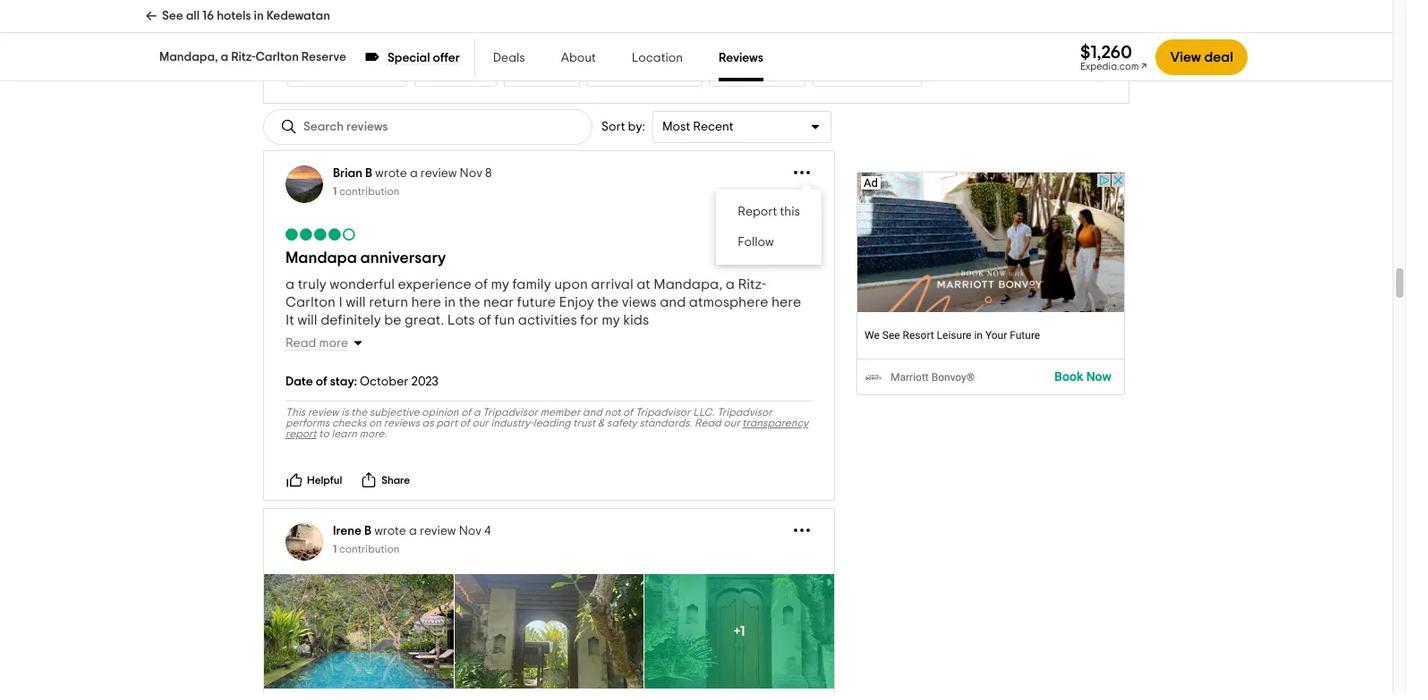 Task type: vqa. For each thing, say whether or not it's contained in the screenshot.
Anniversary
yes



Task type: describe. For each thing, give the bounding box(es) containing it.
follow
[[738, 236, 774, 249]]

advertisement region
[[857, 172, 1125, 396]]

nov for 4
[[459, 525, 481, 538]]

+
[[734, 625, 740, 639]]

contribution for brian b
[[339, 186, 400, 197]]

a inside the brian b wrote a review nov 8 1 contribution
[[410, 167, 418, 180]]

special
[[388, 52, 430, 64]]

see
[[162, 10, 183, 22]]

definitely
[[321, 313, 381, 328]]

part
[[436, 418, 457, 429]]

for
[[580, 313, 599, 328]]

Search search field
[[303, 120, 434, 135]]

1 tripadvisor from the left
[[483, 407, 538, 418]]

nov for 8
[[460, 167, 482, 180]]

special offer
[[388, 52, 460, 64]]

share
[[382, 475, 410, 486]]

leading
[[533, 418, 571, 429]]

upon
[[554, 278, 588, 292]]

on
[[369, 418, 381, 429]]

a inside this review is the subjective opinion of a tripadvisor member and not of tripadvisor llc. tripadvisor performs checks on reviews as part of our industry-leading trust & safety standards. read our
[[473, 407, 480, 418]]

location
[[632, 52, 683, 64]]

all reviews
[[297, 0, 348, 11]]

0 horizontal spatial ritz-
[[231, 51, 255, 64]]

deal
[[1204, 50, 1233, 64]]

kind
[[466, 68, 487, 79]]

and inside a truly wonderful experience of my family upon arrival at mandapa, a ritz- carlton i will return here in the near future enjoy the views and atmosphere here it will definitely be great. lots of fun activities for my kids
[[660, 295, 686, 310]]

one of a kind button
[[414, 60, 497, 87]]

standards.
[[639, 418, 692, 429]]

i
[[339, 295, 342, 310]]

report this
[[738, 206, 800, 218]]

2 vertical spatial 1
[[740, 625, 745, 639]]

review inside this review is the subjective opinion of a tripadvisor member and not of tripadvisor llc. tripadvisor performs checks on reviews as part of our industry-leading trust & safety standards. read our
[[308, 407, 339, 418]]

manager for the resort manager
[[647, 68, 692, 79]]

the general manager
[[399, 34, 503, 45]]

see all 16 hotels in kedewatan
[[162, 10, 330, 22]]

a inside one of a kind button
[[457, 68, 464, 79]]

most
[[662, 121, 690, 133]]

learn
[[331, 429, 357, 440]]

future
[[517, 295, 556, 310]]

see all 16 hotels in kedewatan link
[[145, 0, 330, 32]]

a down hotels
[[221, 51, 228, 64]]

a left truly
[[286, 278, 295, 292]]

read more
[[286, 337, 348, 350]]

be
[[384, 313, 401, 328]]

mandapa, a ritz-carlton reserve
[[159, 51, 346, 64]]

out of this world button
[[709, 60, 806, 87]]

and inside this review is the subjective opinion of a tripadvisor member and not of tripadvisor llc. tripadvisor performs checks on reviews as part of our industry-leading trust & safety standards. read our
[[583, 407, 602, 418]]

this
[[286, 407, 305, 418]]

the resort manager
[[597, 68, 692, 79]]

8
[[485, 167, 492, 180]]

16
[[202, 10, 214, 22]]

ritz- inside a truly wonderful experience of my family upon arrival at mandapa, a ritz- carlton i will return here in the near future enjoy the views and atmosphere here it will definitely be great. lots of fun activities for my kids
[[738, 278, 766, 292]]

great.
[[405, 313, 444, 328]]

experience inside button
[[342, 68, 397, 79]]

brian b link
[[333, 167, 372, 180]]

all
[[297, 0, 309, 11]]

+ 1
[[734, 625, 745, 639]]

expedia.com
[[1080, 61, 1139, 71]]

stay:
[[330, 376, 357, 388]]

out of this world
[[718, 68, 796, 79]]

2 our from the left
[[723, 418, 740, 429]]

date
[[286, 376, 313, 388]]

to
[[319, 429, 329, 440]]

opinion
[[422, 407, 459, 418]]

amazing
[[297, 68, 339, 79]]

the general manager button
[[389, 26, 513, 53]]

october
[[360, 376, 409, 388]]

the up lots
[[459, 295, 480, 310]]

out
[[718, 68, 735, 79]]

about
[[561, 52, 596, 64]]

by:
[[628, 121, 645, 133]]

view deal
[[1170, 50, 1233, 64]]

anniversary
[[360, 251, 446, 267]]

mandapa
[[286, 251, 357, 267]]

fun
[[494, 313, 515, 328]]

b for wrote a review nov 4
[[364, 525, 372, 538]]

wonderful
[[330, 278, 395, 292]]

deals
[[493, 52, 525, 64]]

view deal button
[[1156, 39, 1248, 75]]

this inside button
[[749, 68, 766, 79]]

general
[[418, 34, 456, 45]]

family
[[512, 278, 551, 292]]

report
[[286, 429, 317, 440]]

one
[[424, 68, 443, 79]]

kids
[[623, 313, 649, 328]]

reviews inside button
[[312, 0, 348, 11]]

checks
[[332, 418, 366, 429]]

2 tripadvisor from the left
[[635, 407, 691, 418]]

review for brian b
[[421, 167, 457, 180]]

b for wrote a review nov 8
[[365, 167, 372, 180]]

0 vertical spatial mandapa,
[[159, 51, 218, 64]]

1 here from the left
[[411, 295, 441, 310]]

sort
[[601, 121, 625, 133]]

the inside this review is the subjective opinion of a tripadvisor member and not of tripadvisor llc. tripadvisor performs checks on reviews as part of our industry-leading trust & safety standards. read our
[[351, 407, 367, 418]]

a up atmosphere
[[726, 278, 735, 292]]

search image
[[280, 118, 298, 136]]

atmosphere
[[689, 295, 768, 310]]

arrival
[[591, 278, 633, 292]]

reserve
[[302, 51, 346, 64]]

llc.
[[693, 407, 715, 418]]

0 vertical spatial carlton
[[255, 51, 299, 64]]



Task type: locate. For each thing, give the bounding box(es) containing it.
our
[[472, 418, 489, 429], [723, 418, 740, 429]]

most recent
[[662, 121, 734, 133]]

1 horizontal spatial this
[[780, 206, 800, 218]]

4
[[484, 525, 491, 538]]

0 vertical spatial manager
[[458, 34, 503, 45]]

manager for the general manager
[[458, 34, 503, 45]]

wrote right brian b 'link'
[[375, 167, 407, 180]]

contribution inside the brian b wrote a review nov 8 1 contribution
[[339, 186, 400, 197]]

0 horizontal spatial and
[[583, 407, 602, 418]]

member
[[540, 407, 580, 418]]

ritz-
[[231, 51, 255, 64], [738, 278, 766, 292]]

transparency
[[742, 418, 809, 429]]

contribution down irene b "link"
[[339, 544, 400, 555]]

1 vertical spatial experience
[[398, 278, 471, 292]]

0 horizontal spatial manager
[[458, 34, 503, 45]]

0 vertical spatial this
[[749, 68, 766, 79]]

review inside the brian b wrote a review nov 8 1 contribution
[[421, 167, 457, 180]]

0 vertical spatial b
[[365, 167, 372, 180]]

1 horizontal spatial tripadvisor
[[635, 407, 691, 418]]

0 horizontal spatial here
[[411, 295, 441, 310]]

2 contribution from the top
[[339, 544, 400, 555]]

kedewatan
[[266, 10, 330, 22]]

1 horizontal spatial my
[[602, 313, 620, 328]]

read down it
[[286, 337, 316, 350]]

here right atmosphere
[[771, 295, 801, 310]]

this down reviews
[[749, 68, 766, 79]]

wrote for wrote a review nov 8
[[375, 167, 407, 180]]

brian b wrote a review nov 8 1 contribution
[[333, 167, 492, 197]]

review left 4
[[420, 525, 456, 538]]

0 horizontal spatial will
[[297, 313, 317, 328]]

0 horizontal spatial reviews
[[312, 0, 348, 11]]

here
[[411, 295, 441, 310], [771, 295, 801, 310]]

0 vertical spatial ritz-
[[231, 51, 255, 64]]

0 vertical spatial my
[[491, 278, 509, 292]]

1 contribution from the top
[[339, 186, 400, 197]]

1 vertical spatial reviews
[[384, 418, 420, 429]]

0 vertical spatial nov
[[460, 167, 482, 180]]

manager inside button
[[458, 34, 503, 45]]

carlton down truly
[[286, 295, 336, 310]]

1 horizontal spatial here
[[771, 295, 801, 310]]

nov inside irene b wrote a review nov 4 1 contribution
[[459, 525, 481, 538]]

a left "kind"
[[457, 68, 464, 79]]

manager up deals
[[458, 34, 503, 45]]

subjective
[[369, 407, 420, 418]]

0 horizontal spatial our
[[472, 418, 489, 429]]

1 vertical spatial ritz-
[[738, 278, 766, 292]]

near
[[483, 295, 514, 310]]

carlton inside a truly wonderful experience of my family upon arrival at mandapa, a ritz- carlton i will return here in the near future enjoy the views and atmosphere here it will definitely be great. lots of fun activities for my kids
[[286, 295, 336, 310]]

1 horizontal spatial will
[[346, 295, 366, 310]]

trust
[[573, 418, 595, 429]]

1 vertical spatial b
[[364, 525, 372, 538]]

my up near
[[491, 278, 509, 292]]

2 horizontal spatial tripadvisor
[[717, 407, 772, 418]]

1 horizontal spatial ritz-
[[738, 278, 766, 292]]

personal butler
[[297, 34, 372, 45]]

1 horizontal spatial mandapa,
[[654, 278, 723, 292]]

1 inside the brian b wrote a review nov 8 1 contribution
[[333, 186, 337, 197]]

at
[[637, 278, 651, 292]]

recent
[[693, 121, 734, 133]]

review inside irene b wrote a review nov 4 1 contribution
[[420, 525, 456, 538]]

the inside the resort manager button
[[597, 68, 613, 79]]

carlton
[[255, 51, 299, 64], [286, 295, 336, 310]]

carlton up amazing
[[255, 51, 299, 64]]

0 vertical spatial reviews
[[312, 0, 348, 11]]

mandapa, up atmosphere
[[654, 278, 723, 292]]

a down share
[[409, 525, 417, 538]]

wrote for wrote a review nov 4
[[374, 525, 406, 538]]

wrote inside the brian b wrote a review nov 8 1 contribution
[[375, 167, 407, 180]]

read
[[286, 337, 316, 350], [695, 418, 721, 429]]

world
[[769, 68, 796, 79]]

mandapa anniversary link
[[286, 251, 446, 267]]

b right irene
[[364, 525, 372, 538]]

resort
[[615, 68, 644, 79]]

1
[[333, 186, 337, 197], [333, 544, 337, 555], [740, 625, 745, 639]]

1 for irene b
[[333, 544, 337, 555]]

will right i at the top left of page
[[346, 295, 366, 310]]

reviews inside this review is the subjective opinion of a tripadvisor member and not of tripadvisor llc. tripadvisor performs checks on reviews as part of our industry-leading trust & safety standards. read our
[[384, 418, 420, 429]]

our left industry-
[[472, 418, 489, 429]]

&
[[598, 418, 605, 429]]

the
[[399, 34, 415, 45], [597, 68, 613, 79], [459, 295, 480, 310], [597, 295, 619, 310], [351, 407, 367, 418]]

1 vertical spatial my
[[602, 313, 620, 328]]

enjoy
[[559, 295, 594, 310]]

reviews right all
[[312, 0, 348, 11]]

b inside the brian b wrote a review nov 8 1 contribution
[[365, 167, 372, 180]]

reviews left as
[[384, 418, 420, 429]]

a
[[221, 51, 228, 64], [457, 68, 464, 79], [410, 167, 418, 180], [286, 278, 295, 292], [726, 278, 735, 292], [473, 407, 480, 418], [409, 525, 417, 538]]

this right report
[[780, 206, 800, 218]]

review for irene b
[[420, 525, 456, 538]]

experience up great.
[[398, 278, 471, 292]]

1 vertical spatial read
[[695, 418, 721, 429]]

all reviews button
[[287, 0, 358, 19]]

0 vertical spatial wrote
[[375, 167, 407, 180]]

the down arrival
[[597, 295, 619, 310]]

the right is
[[351, 407, 367, 418]]

nov left 8
[[460, 167, 482, 180]]

return
[[369, 295, 408, 310]]

performs
[[286, 418, 330, 429]]

0 horizontal spatial my
[[491, 278, 509, 292]]

1 our from the left
[[472, 418, 489, 429]]

views
[[622, 295, 657, 310]]

a right part
[[473, 407, 480, 418]]

$1,260
[[1080, 43, 1132, 61]]

truly
[[298, 278, 327, 292]]

1 vertical spatial contribution
[[339, 544, 400, 555]]

0 horizontal spatial mandapa,
[[159, 51, 218, 64]]

butler
[[343, 34, 372, 45]]

here up great.
[[411, 295, 441, 310]]

b inside irene b wrote a review nov 4 1 contribution
[[364, 525, 372, 538]]

1 horizontal spatial and
[[660, 295, 686, 310]]

1 horizontal spatial experience
[[398, 278, 471, 292]]

1 vertical spatial 1
[[333, 544, 337, 555]]

amazing experience button
[[287, 60, 407, 87]]

mandapa, down all at the top
[[159, 51, 218, 64]]

ritz- down see all 16 hotels in kedewatan
[[231, 51, 255, 64]]

a right brian b 'link'
[[410, 167, 418, 180]]

nov
[[460, 167, 482, 180], [459, 525, 481, 538]]

3 tripadvisor from the left
[[717, 407, 772, 418]]

and right views
[[660, 295, 686, 310]]

and
[[660, 295, 686, 310], [583, 407, 602, 418]]

this
[[749, 68, 766, 79], [780, 206, 800, 218]]

reviews
[[719, 52, 763, 64]]

1 horizontal spatial in
[[444, 295, 456, 310]]

offer
[[433, 52, 460, 64]]

transparency report link
[[286, 418, 809, 440]]

experience down butler
[[342, 68, 397, 79]]

0 vertical spatial contribution
[[339, 186, 400, 197]]

contribution inside irene b wrote a review nov 4 1 contribution
[[339, 544, 400, 555]]

one of a kind
[[424, 68, 487, 79]]

the left resort
[[597, 68, 613, 79]]

contribution down brian b 'link'
[[339, 186, 400, 197]]

0 vertical spatial and
[[660, 295, 686, 310]]

0 vertical spatial review
[[421, 167, 457, 180]]

view
[[1170, 50, 1201, 64]]

manager inside button
[[647, 68, 692, 79]]

sort by:
[[601, 121, 645, 133]]

to learn more.
[[317, 429, 387, 440]]

is
[[341, 407, 349, 418]]

the up "special" in the top of the page
[[399, 34, 415, 45]]

1 horizontal spatial reviews
[[384, 418, 420, 429]]

my
[[491, 278, 509, 292], [602, 313, 620, 328]]

0 horizontal spatial read
[[286, 337, 316, 350]]

read inside this review is the subjective opinion of a tripadvisor member and not of tripadvisor llc. tripadvisor performs checks on reviews as part of our industry-leading trust & safety standards. read our
[[695, 418, 721, 429]]

1 vertical spatial wrote
[[374, 525, 406, 538]]

personal butler button
[[287, 26, 382, 53]]

hotels
[[217, 10, 251, 22]]

brian
[[333, 167, 362, 180]]

ritz- up atmosphere
[[738, 278, 766, 292]]

the inside the general manager button
[[399, 34, 415, 45]]

of
[[445, 68, 455, 79], [737, 68, 747, 79], [475, 278, 488, 292], [478, 313, 491, 328], [316, 376, 327, 388], [461, 407, 471, 418], [623, 407, 633, 418], [460, 418, 470, 429]]

manager down location
[[647, 68, 692, 79]]

will right it
[[297, 313, 317, 328]]

1 vertical spatial in
[[444, 295, 456, 310]]

b
[[365, 167, 372, 180], [364, 525, 372, 538]]

1 horizontal spatial our
[[723, 418, 740, 429]]

a inside irene b wrote a review nov 4 1 contribution
[[409, 525, 417, 538]]

b right brian
[[365, 167, 372, 180]]

1 inside irene b wrote a review nov 4 1 contribution
[[333, 544, 337, 555]]

irene
[[333, 525, 362, 538]]

and left not on the left bottom
[[583, 407, 602, 418]]

wrote right irene b "link"
[[374, 525, 406, 538]]

mandapa, inside a truly wonderful experience of my family upon arrival at mandapa, a ritz- carlton i will return here in the near future enjoy the views and atmosphere here it will definitely be great. lots of fun activities for my kids
[[654, 278, 723, 292]]

1 vertical spatial will
[[297, 313, 317, 328]]

as
[[422, 418, 434, 429]]

mandapa anniversary
[[286, 251, 446, 267]]

0 vertical spatial read
[[286, 337, 316, 350]]

in inside 'link'
[[254, 10, 264, 22]]

2023
[[411, 376, 439, 388]]

in inside a truly wonderful experience of my family upon arrival at mandapa, a ritz- carlton i will return here in the near future enjoy the views and atmosphere here it will definitely be great. lots of fun activities for my kids
[[444, 295, 456, 310]]

irene b wrote a review nov 4 1 contribution
[[333, 525, 491, 555]]

1 vertical spatial carlton
[[286, 295, 336, 310]]

0 vertical spatial 1
[[333, 186, 337, 197]]

1 vertical spatial review
[[308, 407, 339, 418]]

1 for brian b
[[333, 186, 337, 197]]

2 vertical spatial review
[[420, 525, 456, 538]]

manager
[[458, 34, 503, 45], [647, 68, 692, 79]]

1 vertical spatial manager
[[647, 68, 692, 79]]

0 vertical spatial in
[[254, 10, 264, 22]]

1 horizontal spatial manager
[[647, 68, 692, 79]]

my right for
[[602, 313, 620, 328]]

in right hotels
[[254, 10, 264, 22]]

1 horizontal spatial read
[[695, 418, 721, 429]]

more.
[[359, 429, 387, 440]]

contribution for irene b
[[339, 544, 400, 555]]

0 horizontal spatial tripadvisor
[[483, 407, 538, 418]]

2 here from the left
[[771, 295, 801, 310]]

review up to
[[308, 407, 339, 418]]

0 vertical spatial experience
[[342, 68, 397, 79]]

a truly wonderful experience of my family upon arrival at mandapa, a ritz- carlton i will return here in the near future enjoy the views and atmosphere here it will definitely be great. lots of fun activities for my kids
[[286, 278, 801, 328]]

not
[[605, 407, 621, 418]]

transparency report
[[286, 418, 809, 440]]

1 vertical spatial this
[[780, 206, 800, 218]]

report
[[738, 206, 777, 218]]

0 horizontal spatial experience
[[342, 68, 397, 79]]

0 horizontal spatial in
[[254, 10, 264, 22]]

1 vertical spatial nov
[[459, 525, 481, 538]]

nov inside the brian b wrote a review nov 8 1 contribution
[[460, 167, 482, 180]]

0 horizontal spatial this
[[749, 68, 766, 79]]

1 vertical spatial mandapa,
[[654, 278, 723, 292]]

our right llc.
[[723, 418, 740, 429]]

wrote inside irene b wrote a review nov 4 1 contribution
[[374, 525, 406, 538]]

this review is the subjective opinion of a tripadvisor member and not of tripadvisor llc. tripadvisor performs checks on reviews as part of our industry-leading trust & safety standards. read our
[[286, 407, 772, 429]]

read right standards.
[[695, 418, 721, 429]]

1 vertical spatial and
[[583, 407, 602, 418]]

the resort manager button
[[587, 60, 701, 87]]

experience inside a truly wonderful experience of my family upon arrival at mandapa, a ritz- carlton i will return here in the near future enjoy the views and atmosphere here it will definitely be great. lots of fun activities for my kids
[[398, 278, 471, 292]]

in up lots
[[444, 295, 456, 310]]

review left 8
[[421, 167, 457, 180]]

0 vertical spatial will
[[346, 295, 366, 310]]

nov left 4
[[459, 525, 481, 538]]

more
[[319, 337, 348, 350]]



